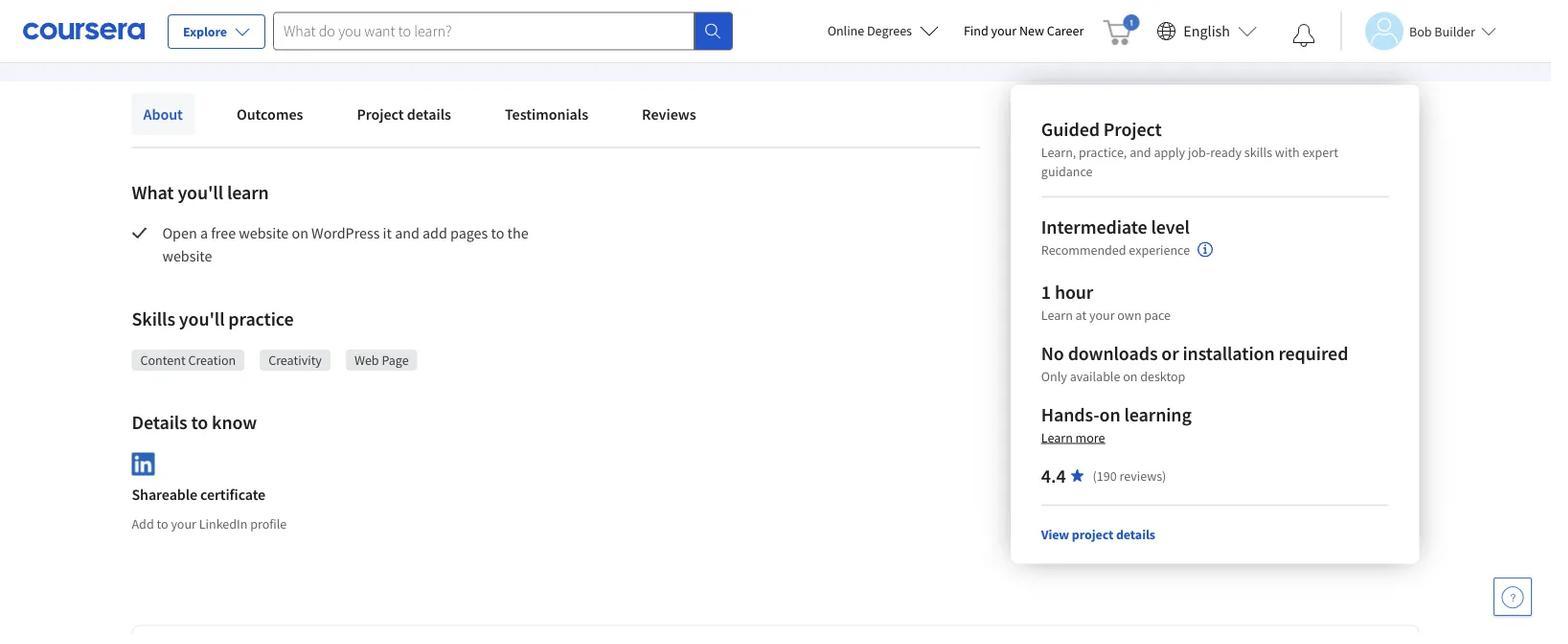 Task type: locate. For each thing, give the bounding box(es) containing it.
web page
[[355, 352, 409, 369]]

with right 'included'
[[191, 14, 219, 34]]

level
[[1151, 215, 1190, 239]]

reviews)
[[1120, 467, 1167, 485]]

learning
[[1125, 403, 1192, 427]]

with
[[191, 14, 219, 34], [1275, 143, 1300, 161]]

to left know
[[191, 411, 208, 435]]

required
[[1279, 341, 1349, 365]]

your down shareable certificate
[[171, 515, 196, 533]]

0 vertical spatial on
[[292, 223, 308, 242]]

learn left at
[[1042, 306, 1073, 324]]

1 vertical spatial learn
[[1042, 306, 1073, 324]]

with right skills
[[1275, 143, 1300, 161]]

details
[[132, 411, 187, 435]]

your right at
[[1090, 306, 1115, 324]]

1 vertical spatial learn more link
[[1042, 429, 1105, 446]]

1 vertical spatial and
[[395, 223, 420, 242]]

1 horizontal spatial and
[[1130, 143, 1152, 161]]

0 horizontal spatial on
[[292, 223, 308, 242]]

0 horizontal spatial your
[[171, 515, 196, 533]]

project details link
[[345, 93, 463, 135]]

details
[[407, 104, 451, 124], [1116, 526, 1156, 543]]

and
[[1130, 143, 1152, 161], [395, 223, 420, 242]]

career
[[1047, 22, 1084, 39]]

certificate
[[200, 486, 266, 505]]

included with
[[132, 14, 223, 34]]

2 horizontal spatial on
[[1123, 368, 1138, 385]]

0 horizontal spatial learn more link
[[361, 12, 433, 35]]

desktop
[[1141, 368, 1186, 385]]

0 horizontal spatial details
[[407, 104, 451, 124]]

1 horizontal spatial learn more link
[[1042, 429, 1105, 446]]

0 vertical spatial learn
[[361, 14, 397, 34]]

you'll up a
[[178, 181, 223, 205]]

project down • learn more
[[357, 104, 404, 124]]

learn more link right •
[[361, 12, 433, 35]]

0 vertical spatial you'll
[[178, 181, 223, 205]]

what
[[132, 181, 174, 205]]

website down open
[[162, 246, 212, 265]]

degrees
[[867, 22, 912, 39]]

and left apply
[[1130, 143, 1152, 161]]

downloads
[[1068, 341, 1158, 365]]

learn down hands-
[[1042, 429, 1073, 446]]

english button
[[1149, 0, 1265, 62]]

explore button
[[168, 14, 265, 49]]

learn right •
[[361, 14, 397, 34]]

more down hands-
[[1076, 429, 1105, 446]]

on
[[292, 223, 308, 242], [1123, 368, 1138, 385], [1100, 403, 1121, 427]]

None search field
[[273, 12, 733, 50]]

with inside "guided project learn, practice, and apply job-ready skills with expert guidance"
[[1275, 143, 1300, 161]]

a
[[200, 223, 208, 242]]

0 vertical spatial more
[[400, 14, 433, 34]]

learn more link
[[361, 12, 433, 35], [1042, 429, 1105, 446]]

pace
[[1145, 306, 1171, 324]]

learn more link down hands-
[[1042, 429, 1105, 446]]

you'll for skills
[[179, 307, 225, 331]]

add
[[423, 223, 447, 242]]

bob builder
[[1410, 23, 1476, 40]]

4.4
[[1042, 464, 1066, 488]]

you'll up the creation
[[179, 307, 225, 331]]

learn,
[[1042, 143, 1076, 161]]

skills you'll practice
[[132, 307, 294, 331]]

included
[[132, 14, 188, 34]]

pages
[[450, 223, 488, 242]]

project up practice,
[[1104, 117, 1162, 141]]

1 vertical spatial with
[[1275, 143, 1300, 161]]

1 vertical spatial more
[[1076, 429, 1105, 446]]

on down "available"
[[1100, 403, 1121, 427]]

ready
[[1211, 143, 1242, 161]]

1 vertical spatial on
[[1123, 368, 1138, 385]]

0 vertical spatial learn more link
[[361, 12, 433, 35]]

learn
[[361, 14, 397, 34], [1042, 306, 1073, 324], [1042, 429, 1073, 446]]

you'll
[[178, 181, 223, 205], [179, 307, 225, 331]]

project
[[1072, 526, 1114, 543]]

show notifications image
[[1293, 24, 1316, 47]]

coursera image
[[23, 16, 145, 46]]

to left the
[[491, 223, 504, 242]]

0 vertical spatial to
[[491, 223, 504, 242]]

or
[[1162, 341, 1179, 365]]

What do you want to learn? text field
[[273, 12, 695, 50]]

your right find
[[991, 22, 1017, 39]]

0 horizontal spatial more
[[400, 14, 433, 34]]

to right add
[[157, 515, 168, 533]]

on inside no downloads or installation required only available on desktop
[[1123, 368, 1138, 385]]

installation
[[1183, 341, 1275, 365]]

learn inside • learn more
[[361, 14, 397, 34]]

find your new career link
[[954, 19, 1094, 43]]

bob
[[1410, 23, 1432, 40]]

•
[[347, 13, 353, 34]]

testimonials
[[505, 104, 589, 124]]

website right free on the top
[[239, 223, 289, 242]]

only
[[1042, 368, 1068, 385]]

learn inside hands-on learning learn more
[[1042, 429, 1073, 446]]

1 vertical spatial you'll
[[179, 307, 225, 331]]

learn more link for on
[[1042, 429, 1105, 446]]

more
[[400, 14, 433, 34], [1076, 429, 1105, 446]]

on down downloads
[[1123, 368, 1138, 385]]

1 horizontal spatial to
[[191, 411, 208, 435]]

0 horizontal spatial to
[[157, 515, 168, 533]]

find
[[964, 22, 989, 39]]

and right it
[[395, 223, 420, 242]]

0 vertical spatial and
[[1130, 143, 1152, 161]]

own
[[1118, 306, 1142, 324]]

more inside hands-on learning learn more
[[1076, 429, 1105, 446]]

1 horizontal spatial on
[[1100, 403, 1121, 427]]

recommended experience
[[1042, 242, 1190, 259]]

1 horizontal spatial details
[[1116, 526, 1156, 543]]

2 vertical spatial your
[[171, 515, 196, 533]]

1 horizontal spatial more
[[1076, 429, 1105, 446]]

1 horizontal spatial with
[[1275, 143, 1300, 161]]

information about difficulty level pre-requisites. image
[[1198, 242, 1213, 258]]

1 horizontal spatial website
[[239, 223, 289, 242]]

website
[[239, 223, 289, 242], [162, 246, 212, 265]]

0 horizontal spatial and
[[395, 223, 420, 242]]

view
[[1042, 526, 1070, 543]]

shopping cart: 1 item image
[[1103, 14, 1140, 45]]

learn inside the 1 hour learn at your own pace
[[1042, 306, 1073, 324]]

to
[[491, 223, 504, 242], [191, 411, 208, 435], [157, 515, 168, 533]]

testimonials link
[[493, 93, 600, 135]]

2 vertical spatial learn
[[1042, 429, 1073, 446]]

creativity
[[268, 352, 322, 369]]

2 horizontal spatial to
[[491, 223, 504, 242]]

0 vertical spatial details
[[407, 104, 451, 124]]

1 vertical spatial your
[[1090, 306, 1115, 324]]

on left wordpress
[[292, 223, 308, 242]]

0 vertical spatial website
[[239, 223, 289, 242]]

available
[[1070, 368, 1121, 385]]

2 vertical spatial on
[[1100, 403, 1121, 427]]

to inside open a free website on wordpress it and add pages to the website
[[491, 223, 504, 242]]

1 horizontal spatial project
[[1104, 117, 1162, 141]]

0 horizontal spatial with
[[191, 14, 219, 34]]

0 horizontal spatial website
[[162, 246, 212, 265]]

1 vertical spatial to
[[191, 411, 208, 435]]

2 horizontal spatial your
[[1090, 306, 1115, 324]]

more right •
[[400, 14, 433, 34]]

2 vertical spatial to
[[157, 515, 168, 533]]

bob builder button
[[1341, 12, 1497, 50]]

1 horizontal spatial your
[[991, 22, 1017, 39]]

0 vertical spatial your
[[991, 22, 1017, 39]]

0 horizontal spatial project
[[357, 104, 404, 124]]



Task type: vqa. For each thing, say whether or not it's contained in the screenshot.
the left with
yes



Task type: describe. For each thing, give the bounding box(es) containing it.
experience
[[1129, 242, 1190, 259]]

you'll for what
[[178, 181, 223, 205]]

details inside project details link
[[407, 104, 451, 124]]

know
[[212, 411, 257, 435]]

1 hour learn at your own pace
[[1042, 280, 1171, 324]]

new
[[1020, 22, 1045, 39]]

online degrees button
[[812, 10, 954, 52]]

about link
[[132, 93, 194, 135]]

outcomes
[[237, 104, 303, 124]]

guided
[[1042, 117, 1100, 141]]

no downloads or installation required only available on desktop
[[1042, 341, 1349, 385]]

to for know
[[191, 411, 208, 435]]

skills
[[1245, 143, 1273, 161]]

linkedin
[[199, 515, 248, 533]]

builder
[[1435, 23, 1476, 40]]

content
[[140, 352, 186, 369]]

profile
[[250, 515, 287, 533]]

find your new career
[[964, 22, 1084, 39]]

online
[[828, 22, 865, 39]]

view project details
[[1042, 526, 1156, 543]]

job-
[[1188, 143, 1211, 161]]

content creation
[[140, 352, 236, 369]]

page
[[382, 352, 409, 369]]

guided project learn, practice, and apply job-ready skills with expert guidance
[[1042, 117, 1339, 180]]

hands-
[[1042, 403, 1100, 427]]

recommended
[[1042, 242, 1127, 259]]

open a free website on wordpress it and add pages to the website
[[162, 223, 532, 265]]

on inside open a free website on wordpress it and add pages to the website
[[292, 223, 308, 242]]

expert
[[1303, 143, 1339, 161]]

1
[[1042, 280, 1051, 304]]

open
[[162, 223, 197, 242]]

view project details link
[[1042, 526, 1156, 543]]

intermediate level
[[1042, 215, 1190, 239]]

project inside "guided project learn, practice, and apply job-ready skills with expert guidance"
[[1104, 117, 1162, 141]]

no
[[1042, 341, 1064, 365]]

1 vertical spatial details
[[1116, 526, 1156, 543]]

online degrees
[[828, 22, 912, 39]]

practice
[[228, 307, 294, 331]]

it
[[383, 223, 392, 242]]

at
[[1076, 306, 1087, 324]]

apply
[[1154, 143, 1186, 161]]

your inside the 1 hour learn at your own pace
[[1090, 306, 1115, 324]]

hour
[[1055, 280, 1094, 304]]

reviews
[[642, 104, 696, 124]]

reviews link
[[631, 93, 708, 135]]

learn more link for learn
[[361, 12, 433, 35]]

learn
[[227, 181, 269, 205]]

guidance
[[1042, 163, 1093, 180]]

(190 reviews)
[[1093, 467, 1167, 485]]

• learn more
[[347, 13, 433, 34]]

project details
[[357, 104, 451, 124]]

free
[[211, 223, 236, 242]]

(190
[[1093, 467, 1117, 485]]

web
[[355, 352, 379, 369]]

on inside hands-on learning learn more
[[1100, 403, 1121, 427]]

skills
[[132, 307, 175, 331]]

0 vertical spatial with
[[191, 14, 219, 34]]

shareable
[[132, 486, 197, 505]]

creation
[[188, 352, 236, 369]]

wordpress
[[312, 223, 380, 242]]

intermediate
[[1042, 215, 1148, 239]]

more inside • learn more
[[400, 14, 433, 34]]

add
[[132, 515, 154, 533]]

to for your
[[157, 515, 168, 533]]

hands-on learning learn more
[[1042, 403, 1192, 446]]

practice,
[[1079, 143, 1127, 161]]

shareable certificate
[[132, 486, 266, 505]]

and inside open a free website on wordpress it and add pages to the website
[[395, 223, 420, 242]]

add to your linkedin profile
[[132, 515, 287, 533]]

outcomes link
[[225, 93, 315, 135]]

english
[[1184, 22, 1231, 41]]

and inside "guided project learn, practice, and apply job-ready skills with expert guidance"
[[1130, 143, 1152, 161]]

about
[[143, 104, 183, 124]]

coursera plus image
[[223, 19, 339, 30]]

explore
[[183, 23, 227, 40]]

help center image
[[1502, 586, 1525, 609]]

the
[[507, 223, 529, 242]]

1 vertical spatial website
[[162, 246, 212, 265]]

details to know
[[132, 411, 257, 435]]



